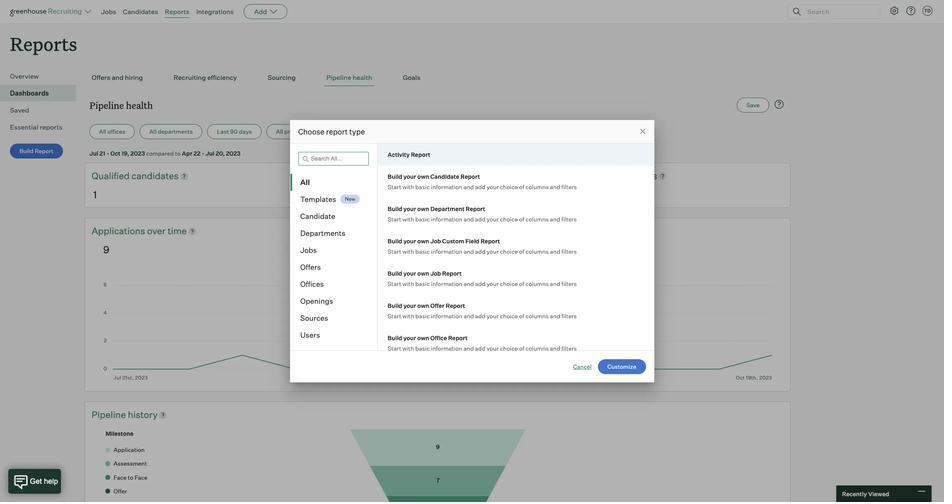 Task type: locate. For each thing, give the bounding box(es) containing it.
basic
[[415, 183, 430, 190], [415, 216, 430, 223], [415, 248, 430, 255], [415, 280, 430, 287], [415, 313, 430, 320], [415, 345, 430, 352]]

own inside build your own candidate report start with basic information and add your choice of columns and filters
[[417, 173, 429, 180]]

job for report
[[430, 270, 441, 277]]

add up build your own department report start with basic information and add your choice of columns and filters
[[475, 183, 486, 190]]

filters for build your own office report start with basic information and add your choice of columns and filters
[[562, 345, 577, 352]]

own
[[417, 173, 429, 180], [417, 205, 429, 212], [417, 238, 429, 245], [417, 270, 429, 277], [417, 302, 429, 309], [417, 335, 429, 342]]

choice inside the build your own office report start with basic information and add your choice of columns and filters
[[500, 345, 518, 352]]

essential reports
[[10, 123, 62, 131]]

of inside the build your own office report start with basic information and add your choice of columns and filters
[[519, 345, 524, 352]]

goals button
[[401, 69, 423, 86]]

3 own from the top
[[417, 238, 429, 245]]

build inside the build your own job report start with basic information and add your choice of columns and filters
[[388, 270, 402, 277]]

6 filters from the top
[[562, 345, 577, 352]]

jobs
[[639, 170, 657, 182]]

own inside the build your own job report start with basic information and add your choice of columns and filters
[[417, 270, 429, 277]]

all departments
[[149, 128, 193, 135]]

3 basic from the top
[[415, 248, 430, 255]]

6 of from the top
[[519, 345, 524, 352]]

1 vertical spatial reports
[[10, 32, 77, 56]]

columns inside the build your own job report start with basic information and add your choice of columns and filters
[[526, 280, 549, 287]]

open
[[377, 170, 401, 182]]

2 basic from the top
[[415, 216, 430, 223]]

3 information from the top
[[431, 248, 462, 255]]

0 horizontal spatial hiring
[[125, 73, 143, 82]]

filters inside the build your own office report start with basic information and add your choice of columns and filters
[[562, 345, 577, 352]]

filters inside build your own candidate report start with basic information and add your choice of columns and filters
[[562, 183, 577, 190]]

choose report type dialog
[[290, 120, 654, 383]]

information inside the build your own office report start with basic information and add your choice of columns and filters
[[431, 345, 462, 352]]

2 add from the top
[[475, 216, 486, 223]]

all offices button
[[90, 124, 135, 139]]

start for build your own office report start with basic information and add your choice of columns and filters
[[388, 345, 401, 352]]

1 horizontal spatial 1
[[332, 189, 336, 201]]

start inside the build your own job report start with basic information and add your choice of columns and filters
[[388, 280, 401, 287]]

information inside build your own candidate report start with basic information and add your choice of columns and filters
[[431, 183, 462, 190]]

filters inside 'build your own job custom field report start with basic information and add your choice of columns and filters'
[[562, 248, 577, 255]]

build inside the build your own office report start with basic information and add your choice of columns and filters
[[388, 335, 402, 342]]

offers for offers
[[300, 263, 321, 272]]

saved
[[10, 106, 29, 114]]

columns inside build your own candidate report start with basic information and add your choice of columns and filters
[[526, 183, 549, 190]]

information inside the build your own job report start with basic information and add your choice of columns and filters
[[431, 280, 462, 287]]

0 horizontal spatial candidate
[[300, 212, 335, 221]]

3 with from the top
[[403, 248, 414, 255]]

report right office
[[448, 335, 468, 342]]

2 jul from the left
[[206, 150, 214, 157]]

jul left 20,
[[206, 150, 214, 157]]

information down office
[[431, 345, 462, 352]]

start
[[388, 183, 401, 190], [388, 216, 401, 223], [388, 248, 401, 255], [388, 280, 401, 287], [388, 313, 401, 320], [388, 345, 401, 352]]

all right the report
[[357, 128, 364, 135]]

basic inside the build your own office report start with basic information and add your choice of columns and filters
[[415, 345, 430, 352]]

build for build your own department report start with basic information and add your choice of columns and filters
[[388, 205, 402, 212]]

xychart image
[[103, 269, 772, 381]]

start for build your own department report start with basic information and add your choice of columns and filters
[[388, 216, 401, 223]]

last 90 days
[[217, 128, 252, 135]]

0 vertical spatial candidate
[[430, 173, 459, 180]]

recruiting efficiency button
[[172, 69, 239, 86]]

filters inside build your own offer report start with basic information and add your choice of columns and filters
[[562, 313, 577, 320]]

job inside 'build your own job custom field report start with basic information and add your choice of columns and filters'
[[430, 238, 441, 245]]

information for offer
[[431, 313, 462, 320]]

90
[[230, 128, 238, 135]]

goals
[[403, 73, 421, 82]]

3 columns from the top
[[526, 248, 549, 255]]

own inside build your own department report start with basic information and add your choice of columns and filters
[[417, 205, 429, 212]]

1 horizontal spatial hiring
[[366, 128, 381, 135]]

add inside build your own offer report start with basic information and add your choice of columns and filters
[[475, 313, 486, 320]]

2 start from the top
[[388, 216, 401, 223]]

activity report
[[388, 151, 430, 158]]

1 horizontal spatial -
[[202, 150, 204, 157]]

3 1 from the left
[[571, 189, 574, 201]]

with inside the build your own job report start with basic information and add your choice of columns and filters
[[403, 280, 414, 287]]

of for build your own job report
[[519, 280, 524, 287]]

4 choice from the top
[[500, 280, 518, 287]]

choice inside build your own candidate report start with basic information and add your choice of columns and filters
[[500, 183, 518, 190]]

job inside the build your own job report start with basic information and add your choice of columns and filters
[[430, 270, 441, 277]]

choose report type
[[298, 127, 365, 136]]

new
[[345, 196, 355, 202]]

4 basic from the top
[[415, 280, 430, 287]]

1 basic from the top
[[415, 183, 430, 190]]

2 information from the top
[[431, 216, 462, 223]]

0 vertical spatial offers
[[92, 73, 110, 82]]

and
[[112, 73, 124, 82], [464, 183, 474, 190], [550, 183, 560, 190], [464, 216, 474, 223], [550, 216, 560, 223], [464, 248, 474, 255], [550, 248, 560, 255], [464, 280, 474, 287], [550, 280, 560, 287], [464, 313, 474, 320], [550, 313, 560, 320], [464, 345, 474, 352], [550, 345, 560, 352]]

1 choice from the top
[[500, 183, 518, 190]]

0 horizontal spatial -
[[107, 150, 109, 157]]

offers and hiring
[[92, 73, 143, 82]]

of
[[519, 183, 524, 190], [519, 216, 524, 223], [519, 248, 524, 255], [519, 280, 524, 287], [519, 313, 524, 320], [519, 345, 524, 352]]

saved link
[[10, 105, 73, 115]]

4 of from the top
[[519, 280, 524, 287]]

choose
[[298, 127, 325, 136]]

offices
[[107, 128, 125, 135]]

with inside build your own offer report start with basic information and add your choice of columns and filters
[[403, 313, 414, 320]]

information down "offer" at the left of the page
[[431, 313, 462, 320]]

0 vertical spatial health
[[353, 73, 372, 82]]

2 filters from the top
[[562, 216, 577, 223]]

report down essential reports link on the top left of page
[[35, 148, 53, 155]]

4 with from the top
[[403, 280, 414, 287]]

build inside button
[[19, 148, 33, 155]]

2023
[[130, 150, 145, 157], [226, 150, 241, 157]]

2 job from the top
[[430, 270, 441, 277]]

of inside the build your own job report start with basic information and add your choice of columns and filters
[[519, 280, 524, 287]]

report inside build your own candidate report start with basic information and add your choice of columns and filters
[[461, 173, 480, 180]]

build inside build your own offer report start with basic information and add your choice of columns and filters
[[388, 302, 402, 309]]

job for custom
[[430, 238, 441, 245]]

0 horizontal spatial 2023
[[130, 150, 145, 157]]

build report button
[[10, 144, 63, 159]]

own inside 'build your own job custom field report start with basic information and add your choice of columns and filters'
[[417, 238, 429, 245]]

0 horizontal spatial 1
[[93, 189, 97, 201]]

integrations
[[196, 7, 234, 16]]

information inside build your own offer report start with basic information and add your choice of columns and filters
[[431, 313, 462, 320]]

all inside 'button'
[[357, 128, 364, 135]]

columns for build your own candidate report start with basic information and add your choice of columns and filters
[[526, 183, 549, 190]]

6 add from the top
[[475, 345, 486, 352]]

build your own candidate report start with basic information and add your choice of columns and filters
[[388, 173, 577, 190]]

4 start from the top
[[388, 280, 401, 287]]

build for build report
[[19, 148, 33, 155]]

filters inside build your own department report start with basic information and add your choice of columns and filters
[[562, 216, 577, 223]]

2 own from the top
[[417, 205, 429, 212]]

reports
[[165, 7, 190, 16], [10, 32, 77, 56]]

22
[[194, 150, 201, 157]]

-
[[107, 150, 109, 157], [202, 150, 204, 157]]

0 horizontal spatial offers
[[92, 73, 110, 82]]

2 of from the top
[[519, 216, 524, 223]]

compared
[[146, 150, 174, 157]]

jul left 21
[[90, 150, 98, 157]]

of inside build your own department report start with basic information and add your choice of columns and filters
[[519, 216, 524, 223]]

with for build your own department report start with basic information and add your choice of columns and filters
[[403, 216, 414, 223]]

1 add from the top
[[475, 183, 486, 190]]

report up openings
[[411, 151, 430, 158]]

4 own from the top
[[417, 270, 429, 277]]

1 own from the top
[[417, 173, 429, 180]]

3 filters from the top
[[562, 248, 577, 255]]

add inside the build your own job report start with basic information and add your choice of columns and filters
[[475, 280, 486, 287]]

build
[[19, 148, 33, 155], [388, 173, 402, 180], [388, 205, 402, 212], [388, 238, 402, 245], [388, 270, 402, 277], [388, 302, 402, 309], [388, 335, 402, 342]]

report inside the build your own office report start with basic information and add your choice of columns and filters
[[448, 335, 468, 342]]

1 2023 from the left
[[130, 150, 145, 157]]

with inside 'build your own job custom field report start with basic information and add your choice of columns and filters'
[[403, 248, 414, 255]]

all primary recruiters
[[276, 128, 333, 135]]

basic inside the build your own job report start with basic information and add your choice of columns and filters
[[415, 280, 430, 287]]

pipeline health inside button
[[326, 73, 372, 82]]

add for build your own office report
[[475, 345, 486, 352]]

0 horizontal spatial jul
[[90, 150, 98, 157]]

1 vertical spatial jobs
[[300, 246, 317, 255]]

3 choice from the top
[[500, 248, 518, 255]]

information down custom
[[431, 248, 462, 255]]

build inside build your own department report start with basic information and add your choice of columns and filters
[[388, 205, 402, 212]]

of for build your own offer report
[[519, 313, 524, 320]]

time
[[168, 225, 187, 237]]

tab list
[[90, 69, 786, 86]]

information inside 'build your own job custom field report start with basic information and add your choice of columns and filters'
[[431, 248, 462, 255]]

1 vertical spatial hiring
[[366, 128, 381, 135]]

all hiring managers
[[357, 128, 410, 135]]

add inside the build your own office report start with basic information and add your choice of columns and filters
[[475, 345, 486, 352]]

1 jul from the left
[[90, 150, 98, 157]]

candidates link
[[123, 7, 158, 16]]

filters inside the build your own job report start with basic information and add your choice of columns and filters
[[562, 280, 577, 287]]

own inside the build your own office report start with basic information and add your choice of columns and filters
[[417, 335, 429, 342]]

1 vertical spatial job
[[430, 270, 441, 277]]

5 add from the top
[[475, 313, 486, 320]]

report right field
[[481, 238, 500, 245]]

0 vertical spatial pipeline health
[[326, 73, 372, 82]]

all
[[99, 128, 106, 135], [149, 128, 157, 135], [276, 128, 283, 135], [357, 128, 364, 135], [300, 178, 310, 187]]

start inside build your own department report start with basic information and add your choice of columns and filters
[[388, 216, 401, 223]]

build your own job report start with basic information and add your choice of columns and filters
[[388, 270, 577, 287]]

start inside build your own candidate report start with basic information and add your choice of columns and filters
[[388, 183, 401, 190]]

choice inside build your own offer report start with basic information and add your choice of columns and filters
[[500, 313, 518, 320]]

columns
[[526, 183, 549, 190], [526, 216, 549, 223], [526, 248, 549, 255], [526, 280, 549, 287], [526, 313, 549, 320], [526, 345, 549, 352]]

2 - from the left
[[202, 150, 204, 157]]

5 choice from the top
[[500, 313, 518, 320]]

offers for offers and hiring
[[92, 73, 110, 82]]

recently
[[842, 491, 867, 498]]

build your own department report start with basic information and add your choice of columns and filters
[[388, 205, 577, 223]]

build inside 'build your own job custom field report start with basic information and add your choice of columns and filters'
[[388, 238, 402, 245]]

1 horizontal spatial 2023
[[226, 150, 241, 157]]

1 with from the top
[[403, 183, 414, 190]]

with inside build your own department report start with basic information and add your choice of columns and filters
[[403, 216, 414, 223]]

of inside build your own candidate report start with basic information and add your choice of columns and filters
[[519, 183, 524, 190]]

1 horizontal spatial offers
[[300, 263, 321, 272]]

information
[[431, 183, 462, 190], [431, 216, 462, 223], [431, 248, 462, 255], [431, 280, 462, 287], [431, 313, 462, 320], [431, 345, 462, 352]]

filters for build your own department report start with basic information and add your choice of columns and filters
[[562, 216, 577, 223]]

start for build your own candidate report start with basic information and add your choice of columns and filters
[[388, 183, 401, 190]]

all left primary on the left
[[276, 128, 283, 135]]

5 start from the top
[[388, 313, 401, 320]]

1 1 from the left
[[93, 189, 97, 201]]

all left departments
[[149, 128, 157, 135]]

19,
[[122, 150, 129, 157]]

5 information from the top
[[431, 313, 462, 320]]

with inside the build your own office report start with basic information and add your choice of columns and filters
[[403, 345, 414, 352]]

1 start from the top
[[388, 183, 401, 190]]

21
[[99, 150, 105, 157]]

pipeline health
[[326, 73, 372, 82], [90, 99, 153, 112]]

activity
[[388, 151, 410, 158]]

5 basic from the top
[[415, 313, 430, 320]]

applications
[[92, 225, 145, 237]]

managers
[[383, 128, 410, 135]]

9
[[103, 244, 109, 256]]

1 horizontal spatial health
[[353, 73, 372, 82]]

of inside build your own offer report start with basic information and add your choice of columns and filters
[[519, 313, 524, 320]]

information for job
[[431, 280, 462, 287]]

0 vertical spatial job
[[430, 238, 441, 245]]

5 filters from the top
[[562, 313, 577, 320]]

Search All... text field
[[298, 152, 369, 166]]

1 vertical spatial pipeline
[[90, 99, 124, 112]]

information up "offer" at the left of the page
[[431, 280, 462, 287]]

1 job from the top
[[430, 238, 441, 245]]

5 of from the top
[[519, 313, 524, 320]]

add up field
[[475, 216, 486, 223]]

your
[[403, 173, 416, 180], [487, 183, 499, 190], [403, 205, 416, 212], [487, 216, 499, 223], [403, 238, 416, 245], [487, 248, 499, 255], [403, 270, 416, 277], [487, 280, 499, 287], [403, 302, 416, 309], [487, 313, 499, 320], [403, 335, 416, 342], [487, 345, 499, 352]]

0 horizontal spatial pipeline health
[[90, 99, 153, 112]]

over
[[147, 225, 166, 237]]

0 horizontal spatial health
[[126, 99, 153, 112]]

6 basic from the top
[[415, 345, 430, 352]]

2 with from the top
[[403, 216, 414, 223]]

1 vertical spatial offers
[[300, 263, 321, 272]]

to
[[175, 150, 181, 157]]

1 columns from the top
[[526, 183, 549, 190]]

add down field
[[475, 248, 486, 255]]

offers inside offers and hiring button
[[92, 73, 110, 82]]

columns inside 'build your own job custom field report start with basic information and add your choice of columns and filters'
[[526, 248, 549, 255]]

jobs
[[101, 7, 116, 16], [300, 246, 317, 255]]

2 vertical spatial pipeline
[[92, 409, 128, 421]]

job left custom
[[430, 238, 441, 245]]

1 vertical spatial pipeline health
[[90, 99, 153, 112]]

1 of from the top
[[519, 183, 524, 190]]

0 vertical spatial pipeline
[[326, 73, 351, 82]]

report inside the build your own job report start with basic information and add your choice of columns and filters
[[442, 270, 462, 277]]

health
[[353, 73, 372, 82], [126, 99, 153, 112]]

choice inside the build your own job report start with basic information and add your choice of columns and filters
[[500, 280, 518, 287]]

add inside build your own department report start with basic information and add your choice of columns and filters
[[475, 216, 486, 223]]

report down custom
[[442, 270, 462, 277]]

all up templates
[[300, 178, 310, 187]]

0 vertical spatial jobs
[[101, 7, 116, 16]]

4 add from the top
[[475, 280, 486, 287]]

build for build your own job report start with basic information and add your choice of columns and filters
[[388, 270, 402, 277]]

filters
[[562, 183, 577, 190], [562, 216, 577, 223], [562, 248, 577, 255], [562, 280, 577, 287], [562, 313, 577, 320], [562, 345, 577, 352]]

choice
[[500, 183, 518, 190], [500, 216, 518, 223], [500, 248, 518, 255], [500, 280, 518, 287], [500, 313, 518, 320], [500, 345, 518, 352]]

jobs inside choose report type dialog
[[300, 246, 317, 255]]

reports right candidates link
[[165, 7, 190, 16]]

add inside build your own candidate report start with basic information and add your choice of columns and filters
[[475, 183, 486, 190]]

1 horizontal spatial pipeline health
[[326, 73, 372, 82]]

4 columns from the top
[[526, 280, 549, 287]]

offers
[[92, 73, 110, 82], [300, 263, 321, 272]]

candidate inside build your own candidate report start with basic information and add your choice of columns and filters
[[430, 173, 459, 180]]

Search text field
[[805, 6, 873, 18]]

1 vertical spatial health
[[126, 99, 153, 112]]

basic inside build your own department report start with basic information and add your choice of columns and filters
[[415, 216, 430, 223]]

information down department
[[431, 216, 462, 223]]

add up build your own offer report start with basic information and add your choice of columns and filters
[[475, 280, 486, 287]]

with inside build your own candidate report start with basic information and add your choice of columns and filters
[[403, 183, 414, 190]]

report down build your own candidate report start with basic information and add your choice of columns and filters
[[466, 205, 485, 212]]

5 own from the top
[[417, 302, 429, 309]]

start inside the build your own office report start with basic information and add your choice of columns and filters
[[388, 345, 401, 352]]

columns inside the build your own office report start with basic information and add your choice of columns and filters
[[526, 345, 549, 352]]

own inside build your own offer report start with basic information and add your choice of columns and filters
[[417, 302, 429, 309]]

all left the offices
[[99, 128, 106, 135]]

0 vertical spatial hiring
[[125, 73, 143, 82]]

reports down the greenhouse recruiting image
[[10, 32, 77, 56]]

1 information from the top
[[431, 183, 462, 190]]

6 choice from the top
[[500, 345, 518, 352]]

2023 right 20,
[[226, 150, 241, 157]]

1 horizontal spatial reports
[[165, 7, 190, 16]]

information for office
[[431, 345, 462, 352]]

2023 right 19,
[[130, 150, 145, 157]]

build your own job custom field report start with basic information and add your choice of columns and filters
[[388, 238, 577, 255]]

columns for build your own job report start with basic information and add your choice of columns and filters
[[526, 280, 549, 287]]

1 - from the left
[[107, 150, 109, 157]]

add for build your own job report
[[475, 280, 486, 287]]

offers and hiring button
[[90, 69, 145, 86]]

job
[[430, 238, 441, 245], [430, 270, 441, 277]]

hiring inside button
[[125, 73, 143, 82]]

2 choice from the top
[[500, 216, 518, 223]]

qualified
[[92, 170, 132, 182]]

6 information from the top
[[431, 345, 462, 352]]

basic for office
[[415, 345, 430, 352]]

job up "offer" at the left of the page
[[430, 270, 441, 277]]

build your own offer report start with basic information and add your choice of columns and filters
[[388, 302, 577, 320]]

- right 21
[[107, 150, 109, 157]]

- right '22'
[[202, 150, 204, 157]]

1 horizontal spatial candidate
[[430, 173, 459, 180]]

primary
[[284, 128, 306, 135]]

candidates
[[132, 170, 179, 182]]

add down build your own offer report start with basic information and add your choice of columns and filters
[[475, 345, 486, 352]]

jobs down departments
[[300, 246, 317, 255]]

6 columns from the top
[[526, 345, 549, 352]]

3 start from the top
[[388, 248, 401, 255]]

columns for build your own offer report start with basic information and add your choice of columns and filters
[[526, 313, 549, 320]]

columns inside build your own offer report start with basic information and add your choice of columns and filters
[[526, 313, 549, 320]]

efficiency
[[207, 73, 237, 82]]

3 of from the top
[[519, 248, 524, 255]]

information up department
[[431, 183, 462, 190]]

4 information from the top
[[431, 280, 462, 287]]

1 horizontal spatial jobs
[[300, 246, 317, 255]]

filters for build your own candidate report start with basic information and add your choice of columns and filters
[[562, 183, 577, 190]]

3 add from the top
[[475, 248, 486, 255]]

report up build your own department report start with basic information and add your choice of columns and filters
[[461, 173, 480, 180]]

reports link
[[165, 7, 190, 16]]

time link
[[168, 225, 187, 238]]

start inside 'build your own job custom field report start with basic information and add your choice of columns and filters'
[[388, 248, 401, 255]]

choice inside build your own department report start with basic information and add your choice of columns and filters
[[500, 216, 518, 223]]

all inside 'button'
[[99, 128, 106, 135]]

2 columns from the top
[[526, 216, 549, 223]]

all inside choose report type dialog
[[300, 178, 310, 187]]

jobs left candidates link
[[101, 7, 116, 16]]

report right "offer" at the left of the page
[[446, 302, 465, 309]]

basic inside build your own offer report start with basic information and add your choice of columns and filters
[[415, 313, 430, 320]]

greenhouse recruiting image
[[10, 7, 85, 17]]

information inside build your own department report start with basic information and add your choice of columns and filters
[[431, 216, 462, 223]]

add up the build your own office report start with basic information and add your choice of columns and filters
[[475, 313, 486, 320]]

basic inside build your own candidate report start with basic information and add your choice of columns and filters
[[415, 183, 430, 190]]

candidate up department
[[430, 173, 459, 180]]

candidate
[[430, 173, 459, 180], [300, 212, 335, 221]]

pipeline link
[[92, 409, 128, 422]]

columns for build your own office report start with basic information and add your choice of columns and filters
[[526, 345, 549, 352]]

start inside build your own offer report start with basic information and add your choice of columns and filters
[[388, 313, 401, 320]]

candidate down templates
[[300, 212, 335, 221]]

columns inside build your own department report start with basic information and add your choice of columns and filters
[[526, 216, 549, 223]]

6 with from the top
[[403, 345, 414, 352]]

5 with from the top
[[403, 313, 414, 320]]

1 horizontal spatial jul
[[206, 150, 214, 157]]

6 start from the top
[[388, 345, 401, 352]]

6 own from the top
[[417, 335, 429, 342]]

choice for build your own job report
[[500, 280, 518, 287]]

4 filters from the top
[[562, 280, 577, 287]]

overview link
[[10, 71, 73, 81]]

build inside build your own candidate report start with basic information and add your choice of columns and filters
[[388, 173, 402, 180]]

add for build your own department report
[[475, 216, 486, 223]]

jul
[[90, 150, 98, 157], [206, 150, 214, 157]]

offers inside choose report type dialog
[[300, 263, 321, 272]]

2 horizontal spatial 1
[[571, 189, 574, 201]]

1 filters from the top
[[562, 183, 577, 190]]

pipeline inside button
[[326, 73, 351, 82]]

5 columns from the top
[[526, 313, 549, 320]]

0 horizontal spatial jobs
[[101, 7, 116, 16]]



Task type: describe. For each thing, give the bounding box(es) containing it.
all offices
[[99, 128, 125, 135]]

0 horizontal spatial reports
[[10, 32, 77, 56]]

information for candidate
[[431, 183, 462, 190]]

choice inside 'build your own job custom field report start with basic information and add your choice of columns and filters'
[[500, 248, 518, 255]]

all departments button
[[140, 124, 202, 139]]

custom
[[442, 238, 464, 245]]

apr
[[182, 150, 192, 157]]

start for build your own offer report start with basic information and add your choice of columns and filters
[[388, 313, 401, 320]]

dashboards link
[[10, 88, 73, 98]]

dashboards
[[10, 89, 49, 97]]

with for build your own offer report start with basic information and add your choice of columns and filters
[[403, 313, 414, 320]]

basic for job
[[415, 280, 430, 287]]

cancel
[[573, 363, 592, 370]]

add
[[254, 7, 267, 16]]

users
[[300, 331, 320, 340]]

td button
[[923, 6, 933, 16]]

candidates link
[[132, 170, 179, 183]]

own for build your own offer report
[[417, 302, 429, 309]]

health inside button
[[353, 73, 372, 82]]

start for build your own job report start with basic information and add your choice of columns and filters
[[388, 280, 401, 287]]

choice for build your own candidate report
[[500, 183, 518, 190]]

columns for build your own department report start with basic information and add your choice of columns and filters
[[526, 216, 549, 223]]

applications over
[[92, 225, 168, 237]]

hiring inside 'button'
[[366, 128, 381, 135]]

qualified link
[[92, 170, 132, 183]]

own for build your own job custom field report
[[417, 238, 429, 245]]

department
[[430, 205, 465, 212]]

tab list containing offers and hiring
[[90, 69, 786, 86]]

configure image
[[890, 6, 899, 16]]

templates
[[300, 195, 336, 204]]

last 90 days button
[[207, 124, 261, 139]]

departments
[[158, 128, 193, 135]]

own for build your own office report
[[417, 335, 429, 342]]

cancel link
[[573, 363, 592, 371]]

all for all hiring managers
[[357, 128, 364, 135]]

offer
[[430, 302, 445, 309]]

with for build your own candidate report start with basic information and add your choice of columns and filters
[[403, 183, 414, 190]]

save button
[[737, 98, 769, 113]]

2 1 from the left
[[332, 189, 336, 201]]

sourcing button
[[266, 69, 298, 86]]

with for build your own job report start with basic information and add your choice of columns and filters
[[403, 280, 414, 287]]

add for build your own candidate report
[[475, 183, 486, 190]]

over link
[[147, 225, 168, 238]]

all for all
[[300, 178, 310, 187]]

jobs link
[[101, 7, 116, 16]]

all primary recruiters button
[[266, 124, 343, 139]]

report inside button
[[35, 148, 53, 155]]

history
[[128, 409, 158, 421]]

field
[[466, 238, 479, 245]]

2 2023 from the left
[[226, 150, 241, 157]]

own for build your own department report
[[417, 205, 429, 212]]

filters for build your own offer report start with basic information and add your choice of columns and filters
[[562, 313, 577, 320]]

report
[[326, 127, 348, 136]]

save
[[747, 102, 760, 109]]

all hiring managers button
[[348, 124, 419, 139]]

own for build your own candidate report
[[417, 173, 429, 180]]

departments
[[300, 229, 345, 238]]

all for all primary recruiters
[[276, 128, 283, 135]]

add for build your own offer report
[[475, 313, 486, 320]]

oct
[[110, 150, 120, 157]]

choice for build your own offer report
[[500, 313, 518, 320]]

add button
[[244, 4, 287, 19]]

of for build your own office report
[[519, 345, 524, 352]]

recruiting
[[174, 73, 206, 82]]

build for build your own candidate report start with basic information and add your choice of columns and filters
[[388, 173, 402, 180]]

applications link
[[92, 225, 147, 238]]

recently viewed
[[842, 491, 889, 498]]

integrations link
[[196, 7, 234, 16]]

and inside offers and hiring button
[[112, 73, 124, 82]]

build your own office report start with basic information and add your choice of columns and filters
[[388, 335, 577, 352]]

candidates
[[123, 7, 158, 16]]

report inside build your own department report start with basic information and add your choice of columns and filters
[[466, 205, 485, 212]]

td
[[924, 8, 931, 14]]

days
[[239, 128, 252, 135]]

all for all departments
[[149, 128, 157, 135]]

essential
[[10, 123, 38, 131]]

basic for offer
[[415, 313, 430, 320]]

pipeline health button
[[324, 69, 374, 86]]

sourcing
[[268, 73, 296, 82]]

customize button
[[598, 360, 646, 374]]

report inside build your own offer report start with basic information and add your choice of columns and filters
[[446, 302, 465, 309]]

recruiters
[[307, 128, 333, 135]]

build for build your own office report start with basic information and add your choice of columns and filters
[[388, 335, 402, 342]]

with for build your own office report start with basic information and add your choice of columns and filters
[[403, 345, 414, 352]]

customize
[[608, 363, 636, 370]]

basic for candidate
[[415, 183, 430, 190]]

openings
[[300, 297, 333, 306]]

information for department
[[431, 216, 462, 223]]

overview
[[10, 72, 39, 80]]

20,
[[216, 150, 225, 157]]

0 vertical spatial reports
[[165, 7, 190, 16]]

sources
[[300, 314, 328, 323]]

add inside 'build your own job custom field report start with basic information and add your choice of columns and filters'
[[475, 248, 486, 255]]

basic for department
[[415, 216, 430, 223]]

build report
[[19, 148, 53, 155]]

history link
[[128, 409, 158, 422]]

build for build your own offer report start with basic information and add your choice of columns and filters
[[388, 302, 402, 309]]

td button
[[921, 4, 934, 17]]

openings
[[401, 170, 440, 182]]

jul 21 - oct 19, 2023 compared to apr 22 - jul 20, 2023
[[90, 150, 241, 157]]

all for all offices
[[99, 128, 106, 135]]

choice for build your own office report
[[500, 345, 518, 352]]

faq image
[[774, 100, 784, 110]]

offices
[[300, 280, 324, 289]]

own for build your own job report
[[417, 270, 429, 277]]

reports
[[40, 123, 62, 131]]

report inside 'build your own job custom field report start with basic information and add your choice of columns and filters'
[[481, 238, 500, 245]]

of inside 'build your own job custom field report start with basic information and add your choice of columns and filters'
[[519, 248, 524, 255]]

office
[[430, 335, 447, 342]]

basic inside 'build your own job custom field report start with basic information and add your choice of columns and filters'
[[415, 248, 430, 255]]

1 vertical spatial candidate
[[300, 212, 335, 221]]

filters for build your own job report start with basic information and add your choice of columns and filters
[[562, 280, 577, 287]]

choice for build your own department report
[[500, 216, 518, 223]]

build for build your own job custom field report start with basic information and add your choice of columns and filters
[[388, 238, 402, 245]]

essential reports link
[[10, 122, 73, 132]]

of for build your own candidate report
[[519, 183, 524, 190]]

milestone
[[106, 430, 133, 438]]

of for build your own department report
[[519, 216, 524, 223]]

last
[[217, 128, 229, 135]]



Task type: vqa. For each thing, say whether or not it's contained in the screenshot.
5th add from the top
yes



